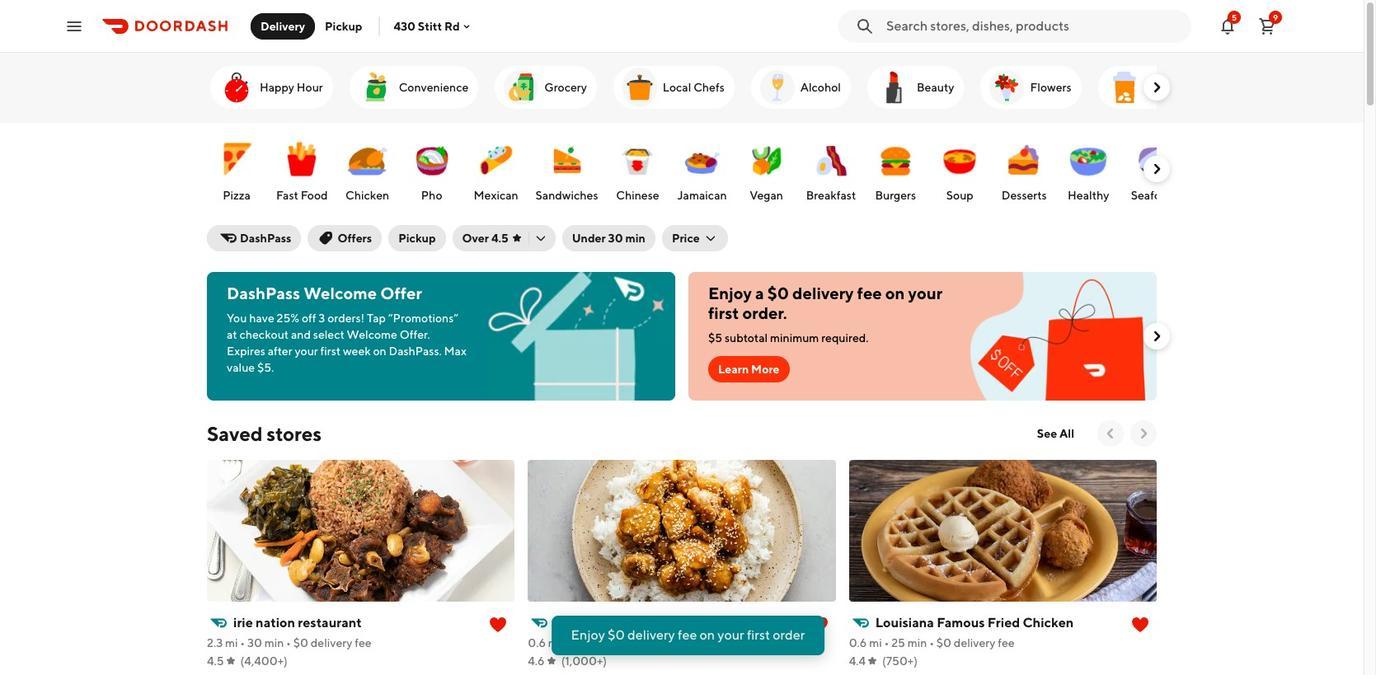 Task type: locate. For each thing, give the bounding box(es) containing it.
mi left 19
[[548, 637, 561, 650]]

learn
[[718, 363, 749, 376]]

enjoy inside enjoy a $0 delivery fee on your first order.
[[708, 284, 752, 303]]

first up "$5"
[[708, 304, 739, 322]]

3 click to remove this store from your saved list image from the left
[[1131, 615, 1151, 635]]

enjoy for enjoy a $0 delivery fee on your first order.
[[708, 284, 752, 303]]

click to remove this store from your saved list image
[[489, 615, 508, 635], [810, 615, 829, 635], [1131, 615, 1151, 635]]

first inside enjoy a $0 delivery fee on your first order.
[[708, 304, 739, 322]]

0 horizontal spatial 4.5
[[207, 655, 224, 668]]

welcome
[[304, 284, 377, 303], [347, 328, 397, 341]]

dashpass up have
[[227, 284, 300, 303]]

max
[[444, 345, 467, 358]]

• left 19
[[563, 637, 568, 650]]

0 horizontal spatial pickup
[[325, 19, 362, 33]]

pickup down the pho on the left top of page
[[399, 232, 436, 245]]

fee for louisiana famous fried chicken
[[998, 637, 1015, 650]]

on inside you have 25% off 3 orders! tap "promotions" at checkout and select welcome offer. expires after your first week on dashpass. max value $5.
[[373, 345, 387, 358]]

chicken right fried
[[1023, 615, 1074, 631]]

delivery button
[[251, 13, 315, 39]]

min down chinese
[[626, 232, 646, 245]]

$0
[[768, 284, 789, 303], [608, 628, 625, 643]]

pizza
[[223, 189, 251, 202]]

first
[[708, 304, 739, 322], [320, 345, 341, 358], [747, 628, 770, 643]]

pickup
[[325, 19, 362, 33], [399, 232, 436, 245]]

beauty image
[[874, 68, 914, 107]]

25%
[[277, 312, 300, 325]]

0.6
[[528, 637, 546, 650], [849, 637, 867, 650]]

min
[[626, 232, 646, 245], [264, 637, 284, 650], [584, 637, 604, 650], [908, 637, 927, 650]]

under
[[572, 232, 606, 245]]

order
[[773, 628, 805, 643]]

0 horizontal spatial chicken
[[346, 189, 389, 202]]

happy
[[260, 81, 294, 94]]

1 horizontal spatial your
[[718, 628, 745, 643]]

welcome down tap
[[347, 328, 397, 341]]

under 30 min button
[[562, 225, 656, 252]]

delivery inside enjoy a $0 delivery fee on your first order.
[[793, 284, 854, 303]]

happy hour link
[[210, 66, 333, 109]]

1 horizontal spatial mi
[[548, 637, 561, 650]]

welcome up orders!
[[304, 284, 377, 303]]

1 vertical spatial dashpass
[[227, 284, 300, 303]]

min right "25" at bottom right
[[908, 637, 927, 650]]

1 horizontal spatial 30
[[608, 232, 623, 245]]

click to remove this store from your saved list image for fried
[[1131, 615, 1151, 635]]

0.6 mi • 25 min • $​0 delivery fee
[[849, 637, 1015, 650]]

0 horizontal spatial mi
[[225, 637, 238, 650]]

next button of carousel image
[[1149, 161, 1165, 177], [1149, 328, 1165, 345], [1136, 426, 1152, 442]]

$0 right 19
[[608, 628, 625, 643]]

fee for chin garden
[[675, 637, 692, 650]]

fee for irie nation restaurant
[[355, 637, 372, 650]]

0 vertical spatial 4.5
[[491, 232, 509, 245]]

1 horizontal spatial 0.6
[[849, 637, 867, 650]]

2 $​0 from the left
[[613, 637, 628, 650]]

2 0.6 from the left
[[849, 637, 867, 650]]

more
[[751, 363, 780, 376]]

2 horizontal spatial click to remove this store from your saved list image
[[1131, 615, 1151, 635]]

mi left "25" at bottom right
[[869, 637, 882, 650]]

0 vertical spatial $0
[[768, 284, 789, 303]]

$​0 for garden
[[613, 637, 628, 650]]

1 vertical spatial 30
[[247, 637, 262, 650]]

happy hour
[[260, 81, 323, 94]]

nation
[[256, 615, 295, 631]]

0.6 up 4.6
[[528, 637, 546, 650]]

first left order on the right
[[747, 628, 770, 643]]

2.3 mi • 30 min • $​0 delivery fee
[[207, 637, 372, 650]]

4.5 down 2.3
[[207, 655, 224, 668]]

3 mi from the left
[[869, 637, 882, 650]]

chicken up "offers"
[[346, 189, 389, 202]]

1 vertical spatial pickup button
[[389, 225, 446, 252]]

0 horizontal spatial your
[[295, 345, 318, 358]]

2 vertical spatial your
[[718, 628, 745, 643]]

first down select
[[320, 345, 341, 358]]

0 horizontal spatial first
[[320, 345, 341, 358]]

0 vertical spatial first
[[708, 304, 739, 322]]

see
[[1037, 427, 1058, 440]]

dashpass down fast
[[240, 232, 291, 245]]

louisiana famous fried chicken
[[876, 615, 1074, 631]]

0 horizontal spatial on
[[373, 345, 387, 358]]

price
[[672, 232, 700, 245]]

1 horizontal spatial click to remove this store from your saved list image
[[810, 615, 829, 635]]

irie nation restaurant
[[233, 615, 362, 631]]

1 vertical spatial your
[[295, 345, 318, 358]]

week
[[343, 345, 371, 358]]

0 horizontal spatial 30
[[247, 637, 262, 650]]

$​0 down irie nation restaurant
[[293, 637, 308, 650]]

dashpass
[[240, 232, 291, 245], [227, 284, 300, 303]]

checkout
[[240, 328, 289, 341]]

0 horizontal spatial $​0
[[293, 637, 308, 650]]

over 4.5 button
[[452, 225, 556, 252]]

2.3
[[207, 637, 223, 650]]

pickup button right delivery
[[315, 13, 372, 39]]

2 horizontal spatial mi
[[869, 637, 882, 650]]

1 horizontal spatial first
[[708, 304, 739, 322]]

0 horizontal spatial enjoy
[[571, 628, 605, 643]]

tap
[[367, 312, 386, 325]]

• down 'irie'
[[240, 637, 245, 650]]

previous button of carousel image
[[1103, 426, 1119, 442]]

offers
[[338, 232, 372, 245]]

healthy
[[1068, 189, 1110, 202]]

430
[[394, 19, 416, 33]]

2 horizontal spatial first
[[747, 628, 770, 643]]

min down nation at bottom left
[[264, 637, 284, 650]]

1 horizontal spatial chicken
[[1023, 615, 1074, 631]]

happy hour image
[[217, 68, 257, 107]]

mi for chin
[[548, 637, 561, 650]]

soup
[[947, 189, 974, 202]]

see all link
[[1028, 421, 1085, 447]]

• left "25" at bottom right
[[885, 637, 889, 650]]

1 click to remove this store from your saved list image from the left
[[489, 615, 508, 635]]

25
[[892, 637, 906, 650]]

1 mi from the left
[[225, 637, 238, 650]]

2 horizontal spatial $​0
[[937, 637, 952, 650]]

30 up (4,400+)
[[247, 637, 262, 650]]

delivery for louisiana famous fried chicken
[[954, 637, 996, 650]]

pickup right delivery button on the top of the page
[[325, 19, 362, 33]]

min right 19
[[584, 637, 604, 650]]

2 vertical spatial on
[[700, 628, 715, 643]]

$​0 down famous
[[937, 637, 952, 650]]

5
[[1232, 12, 1237, 22]]

$0 right a
[[768, 284, 789, 303]]

subtotal
[[725, 332, 768, 345]]

30
[[608, 232, 623, 245], [247, 637, 262, 650]]

1 vertical spatial welcome
[[347, 328, 397, 341]]

convenience image
[[356, 68, 396, 107]]

enjoy a $0 delivery fee on your first order.
[[708, 284, 943, 322]]

0 vertical spatial pickup button
[[315, 13, 372, 39]]

0.6 up 4.4
[[849, 637, 867, 650]]

3 • from the left
[[563, 637, 568, 650]]

pickup button down the pho on the left top of page
[[389, 225, 446, 252]]

5 • from the left
[[885, 637, 889, 650]]

4.5
[[491, 232, 509, 245], [207, 655, 224, 668]]

fried
[[988, 615, 1020, 631]]

all
[[1060, 427, 1075, 440]]

$​0 down garden on the bottom left of the page
[[613, 637, 628, 650]]

0 vertical spatial dashpass
[[240, 232, 291, 245]]

•
[[240, 637, 245, 650], [286, 637, 291, 650], [563, 637, 568, 650], [606, 637, 611, 650], [885, 637, 889, 650], [930, 637, 935, 650]]

2 horizontal spatial your
[[909, 284, 943, 303]]

vegan
[[750, 189, 784, 202]]

and
[[291, 328, 311, 341]]

grocery link
[[495, 66, 597, 109]]

"promotions"
[[388, 312, 459, 325]]

chin garden
[[555, 615, 627, 631]]

local chefs image
[[620, 68, 660, 107]]

• down irie nation restaurant
[[286, 637, 291, 650]]

19
[[571, 637, 582, 650]]

1 horizontal spatial $0
[[768, 284, 789, 303]]

6 • from the left
[[930, 637, 935, 650]]

a
[[755, 284, 764, 303]]

30 inside button
[[608, 232, 623, 245]]

0 vertical spatial on
[[886, 284, 905, 303]]

dashpass inside button
[[240, 232, 291, 245]]

dashpass for dashpass
[[240, 232, 291, 245]]

0 horizontal spatial click to remove this store from your saved list image
[[489, 615, 508, 635]]

pho
[[421, 189, 443, 202]]

1 vertical spatial on
[[373, 345, 387, 358]]

1 vertical spatial pickup
[[399, 232, 436, 245]]

1 $​0 from the left
[[293, 637, 308, 650]]

0 vertical spatial enjoy
[[708, 284, 752, 303]]

4.5 right over
[[491, 232, 509, 245]]

0 vertical spatial 30
[[608, 232, 623, 245]]

3 $​0 from the left
[[937, 637, 952, 650]]

30 right 'under' on the top left of page
[[608, 232, 623, 245]]

grocery image
[[502, 68, 541, 107]]

next button of carousel image
[[1149, 79, 1165, 96]]

irie
[[233, 615, 253, 631]]

beauty
[[917, 81, 955, 94]]

your inside enjoy a $0 delivery fee on your first order.
[[909, 284, 943, 303]]

health link
[[1098, 66, 1193, 109]]

• right "25" at bottom right
[[930, 637, 935, 650]]

have
[[249, 312, 275, 325]]

0 vertical spatial welcome
[[304, 284, 377, 303]]

(750+)
[[882, 655, 918, 668]]

open menu image
[[64, 16, 84, 36]]

your
[[909, 284, 943, 303], [295, 345, 318, 358], [718, 628, 745, 643]]

garden
[[584, 615, 627, 631]]

0 horizontal spatial pickup button
[[315, 13, 372, 39]]

2 vertical spatial first
[[747, 628, 770, 643]]

0 vertical spatial chicken
[[346, 189, 389, 202]]

0 horizontal spatial 0.6
[[528, 637, 546, 650]]

2 mi from the left
[[548, 637, 561, 650]]

• down garden on the bottom left of the page
[[606, 637, 611, 650]]

1 vertical spatial enjoy
[[571, 628, 605, 643]]

0 horizontal spatial $0
[[608, 628, 625, 643]]

1 horizontal spatial enjoy
[[708, 284, 752, 303]]

mi right 2.3
[[225, 637, 238, 650]]

fee
[[857, 284, 882, 303], [678, 628, 697, 643], [355, 637, 372, 650], [675, 637, 692, 650], [998, 637, 1015, 650]]

1 vertical spatial first
[[320, 345, 341, 358]]

flowers image
[[988, 68, 1027, 107]]

1 horizontal spatial $​0
[[613, 637, 628, 650]]

breakfast
[[806, 189, 856, 202]]

health
[[1148, 81, 1183, 94]]

saved stores
[[207, 422, 322, 445]]

2 horizontal spatial on
[[886, 284, 905, 303]]

1 horizontal spatial 4.5
[[491, 232, 509, 245]]

0 vertical spatial your
[[909, 284, 943, 303]]

restaurant
[[298, 615, 362, 631]]

1 0.6 from the left
[[528, 637, 546, 650]]



Task type: describe. For each thing, give the bounding box(es) containing it.
offer
[[380, 284, 422, 303]]

1 • from the left
[[240, 637, 245, 650]]

click to remove this store from your saved list image for restaurant
[[489, 615, 508, 635]]

alcohol link
[[751, 66, 851, 109]]

2 click to remove this store from your saved list image from the left
[[810, 615, 829, 635]]

famous
[[937, 615, 985, 631]]

notification bell image
[[1218, 16, 1238, 36]]

430 stitt rd button
[[394, 19, 473, 33]]

seafood
[[1131, 189, 1175, 202]]

chin
[[555, 615, 581, 631]]

convenience
[[399, 81, 469, 94]]

first inside you have 25% off 3 orders! tap "promotions" at checkout and select welcome offer. expires after your first week on dashpass. max value $5.
[[320, 345, 341, 358]]

2 • from the left
[[286, 637, 291, 650]]

mi for irie
[[225, 637, 238, 650]]

2 vertical spatial next button of carousel image
[[1136, 426, 1152, 442]]

saved
[[207, 422, 263, 445]]

9 button
[[1251, 9, 1284, 42]]

1 horizontal spatial pickup button
[[389, 225, 446, 252]]

local
[[663, 81, 691, 94]]

min for irie nation restaurant
[[264, 637, 284, 650]]

expires
[[227, 345, 266, 358]]

$5.
[[257, 361, 274, 374]]

4.6
[[528, 655, 545, 668]]

enjoy for enjoy $0 delivery fee on your first order
[[571, 628, 605, 643]]

dashpass button
[[207, 225, 301, 252]]

fast
[[276, 189, 298, 202]]

learn more button
[[708, 356, 790, 383]]

minimum
[[770, 332, 819, 345]]

fee inside enjoy a $0 delivery fee on your first order.
[[857, 284, 882, 303]]

flowers
[[1031, 81, 1072, 94]]

sandwiches
[[536, 189, 598, 202]]

mexican
[[474, 189, 519, 202]]

dashpass.
[[389, 345, 442, 358]]

you
[[227, 312, 247, 325]]

$5 subtotal minimum required.
[[708, 332, 869, 345]]

3
[[319, 312, 325, 325]]

$0 inside enjoy a $0 delivery fee on your first order.
[[768, 284, 789, 303]]

dashpass for dashpass welcome offer
[[227, 284, 300, 303]]

on inside enjoy a $0 delivery fee on your first order.
[[886, 284, 905, 303]]

your inside you have 25% off 3 orders! tap "promotions" at checkout and select welcome offer. expires after your first week on dashpass. max value $5.
[[295, 345, 318, 358]]

alcohol image
[[758, 68, 797, 107]]

mi for louisiana
[[869, 637, 882, 650]]

welcome inside you have 25% off 3 orders! tap "promotions" at checkout and select welcome offer. expires after your first week on dashpass. max value $5.
[[347, 328, 397, 341]]

1 horizontal spatial on
[[700, 628, 715, 643]]

health image
[[1105, 68, 1144, 107]]

order.
[[743, 304, 787, 322]]

after
[[268, 345, 292, 358]]

chefs
[[694, 81, 725, 94]]

Store search: begin typing to search for stores available on DoorDash text field
[[887, 17, 1182, 35]]

grocery
[[545, 81, 587, 94]]

beauty link
[[868, 66, 965, 109]]

1 vertical spatial next button of carousel image
[[1149, 328, 1165, 345]]

min for chin garden
[[584, 637, 604, 650]]

see all
[[1037, 427, 1075, 440]]

at
[[227, 328, 237, 341]]

delivery for chin garden
[[631, 637, 672, 650]]

rd
[[445, 19, 460, 33]]

under 30 min
[[572, 232, 646, 245]]

430 stitt rd
[[394, 19, 460, 33]]

$​0 for famous
[[937, 637, 952, 650]]

food
[[301, 189, 328, 202]]

stitt
[[418, 19, 442, 33]]

hour
[[297, 81, 323, 94]]

min inside button
[[626, 232, 646, 245]]

local chefs link
[[613, 66, 735, 109]]

burgers
[[875, 189, 916, 202]]

0 vertical spatial pickup
[[325, 19, 362, 33]]

alcohol
[[801, 81, 841, 94]]

convenience link
[[349, 66, 479, 109]]

0.6 for louisiana famous fried chicken
[[849, 637, 867, 650]]

4 • from the left
[[606, 637, 611, 650]]

delivery for irie nation restaurant
[[311, 637, 352, 650]]

1 vertical spatial 4.5
[[207, 655, 224, 668]]

4.5 inside over 4.5 button
[[491, 232, 509, 245]]

1 vertical spatial chicken
[[1023, 615, 1074, 631]]

select
[[313, 328, 345, 341]]

$​0 for nation
[[293, 637, 308, 650]]

1 horizontal spatial pickup
[[399, 232, 436, 245]]

over 4.5
[[462, 232, 509, 245]]

offers button
[[308, 225, 382, 252]]

0.6 mi • 19 min • $​0 delivery fee
[[528, 637, 692, 650]]

0 vertical spatial next button of carousel image
[[1149, 161, 1165, 177]]

stores
[[267, 422, 322, 445]]

jamaican
[[678, 189, 727, 202]]

1 items, open order cart image
[[1258, 16, 1278, 36]]

you have 25% off 3 orders! tap "promotions" at checkout and select welcome offer. expires after your first week on dashpass. max value $5.
[[227, 312, 467, 374]]

delivery
[[261, 19, 305, 33]]

1 vertical spatial $0
[[608, 628, 625, 643]]

price button
[[662, 225, 728, 252]]

(4,400+)
[[241, 655, 288, 668]]

off
[[302, 312, 316, 325]]

min for louisiana famous fried chicken
[[908, 637, 927, 650]]

chinese
[[616, 189, 660, 202]]

value
[[227, 361, 255, 374]]

(1,000+)
[[561, 655, 607, 668]]

saved stores link
[[207, 421, 322, 447]]

learn more
[[718, 363, 780, 376]]

dashpass welcome offer
[[227, 284, 422, 303]]

9
[[1273, 12, 1278, 22]]

local chefs
[[663, 81, 725, 94]]

orders!
[[328, 312, 365, 325]]

fast food
[[276, 189, 328, 202]]

0.6 for chin garden
[[528, 637, 546, 650]]

flowers link
[[981, 66, 1082, 109]]

over
[[462, 232, 489, 245]]



Task type: vqa. For each thing, say whether or not it's contained in the screenshot.
$2
no



